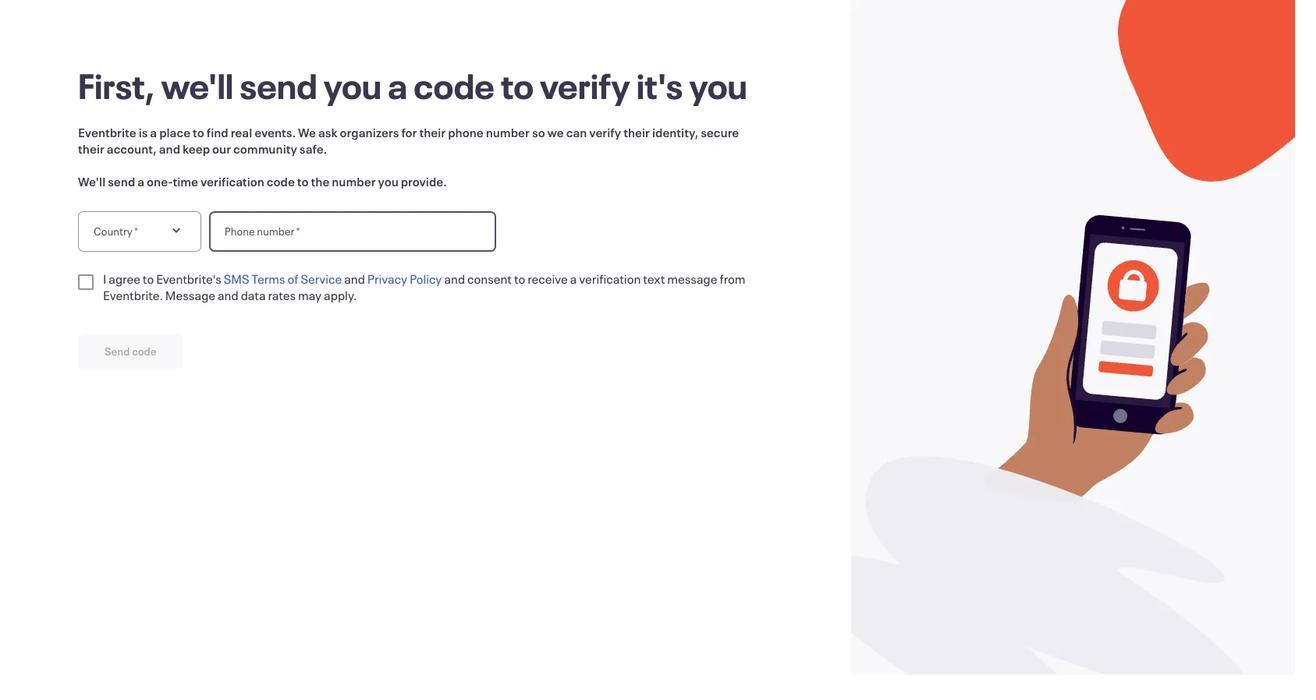 Task type: describe. For each thing, give the bounding box(es) containing it.
0 vertical spatial verify
[[540, 62, 630, 108]]

rates
[[268, 287, 296, 304]]

send code button
[[78, 335, 183, 369]]

to up so in the left top of the page
[[501, 62, 534, 108]]

eventbrite's
[[156, 271, 221, 287]]

account,
[[107, 140, 157, 157]]

we
[[548, 124, 564, 140]]

send
[[105, 344, 130, 359]]

time
[[173, 173, 198, 190]]

number inside eventbrite is a place to find real events. we ask organizers for their phone number so we can verify their identity, secure their account, and keep our community safe.
[[486, 124, 530, 140]]

verification for time
[[201, 173, 264, 190]]

to left the
[[297, 173, 309, 190]]

2 horizontal spatial their
[[624, 124, 650, 140]]

first, we'll send you a code to verify it's you
[[78, 62, 748, 108]]

for
[[401, 124, 417, 140]]

sms terms of service link
[[224, 271, 342, 287]]

privacy policy link
[[368, 271, 442, 287]]

country
[[94, 224, 133, 239]]

to inside and consent to receive a verification text message from eventbrite. message and data rates may apply.
[[514, 271, 526, 287]]

is
[[139, 124, 148, 140]]

first,
[[78, 62, 155, 108]]

we'll send a one-time verification code to the number you provide.
[[78, 173, 447, 190]]

place
[[159, 124, 191, 140]]

verify inside eventbrite is a place to find real events. we ask organizers for their phone number so we can verify their identity, secure their account, and keep our community safe.
[[590, 124, 621, 140]]

a inside eventbrite is a place to find real events. we ask organizers for their phone number so we can verify their identity, secure their account, and keep our community safe.
[[150, 124, 157, 140]]

0 vertical spatial code
[[414, 62, 495, 108]]

phone
[[448, 124, 484, 140]]

eventbrite is a place to find real events. we ask organizers for their phone number so we can verify their identity, secure their account, and keep our community safe.
[[78, 124, 739, 157]]

ask
[[318, 124, 338, 140]]

one-
[[147, 173, 173, 190]]

we'll
[[161, 62, 234, 108]]

of
[[288, 271, 299, 287]]

send code
[[105, 344, 157, 359]]

policy
[[410, 271, 442, 287]]

keep
[[183, 140, 210, 157]]

0 horizontal spatial their
[[78, 140, 104, 157]]

you left the 'provide.'
[[378, 173, 399, 190]]

it's
[[637, 62, 683, 108]]

a inside and consent to receive a verification text message from eventbrite. message and data rates may apply.
[[570, 271, 577, 287]]

a left one-
[[138, 173, 145, 190]]

message
[[668, 271, 718, 287]]

secure
[[701, 124, 739, 140]]

so
[[532, 124, 545, 140]]

safe.
[[300, 140, 327, 157]]

and consent to receive a verification text message from eventbrite. message and data rates may apply.
[[103, 271, 746, 304]]

to right agree
[[143, 271, 154, 287]]

message
[[165, 287, 215, 304]]

you up 'organizers'
[[324, 62, 382, 108]]

you up secure
[[690, 62, 748, 108]]

from
[[720, 271, 746, 287]]

phone number *
[[225, 224, 300, 239]]



Task type: locate. For each thing, give the bounding box(es) containing it.
country *
[[94, 224, 138, 239]]

number
[[486, 124, 530, 140], [332, 173, 376, 190], [257, 224, 295, 239]]

verification down our
[[201, 173, 264, 190]]

a right receive
[[570, 271, 577, 287]]

and
[[159, 140, 180, 157], [344, 271, 365, 287], [444, 271, 465, 287], [218, 287, 239, 304]]

1 vertical spatial send
[[108, 173, 135, 190]]

1 horizontal spatial number
[[332, 173, 376, 190]]

*
[[134, 224, 138, 239], [296, 224, 300, 239]]

eventbrite
[[78, 124, 136, 140]]

None field
[[302, 212, 480, 252]]

and inside eventbrite is a place to find real events. we ask organizers for their phone number so we can verify their identity, secure their account, and keep our community safe.
[[159, 140, 180, 157]]

a right is at the left top
[[150, 124, 157, 140]]

1 horizontal spatial their
[[419, 124, 446, 140]]

verification
[[201, 173, 264, 190], [579, 271, 641, 287]]

1 horizontal spatial *
[[296, 224, 300, 239]]

to left receive
[[514, 271, 526, 287]]

1 horizontal spatial send
[[240, 62, 317, 108]]

2 vertical spatial code
[[132, 344, 157, 359]]

verify up can
[[540, 62, 630, 108]]

send right we'll
[[108, 173, 135, 190]]

1 vertical spatial verify
[[590, 124, 621, 140]]

their left identity,
[[624, 124, 650, 140]]

1 vertical spatial code
[[267, 173, 295, 190]]

and left data
[[218, 287, 239, 304]]

verify right can
[[590, 124, 621, 140]]

data
[[241, 287, 266, 304]]

we'll
[[78, 173, 106, 190]]

0 horizontal spatial send
[[108, 173, 135, 190]]

our
[[212, 140, 231, 157]]

service
[[301, 271, 342, 287]]

may
[[298, 287, 322, 304]]

you
[[324, 62, 382, 108], [690, 62, 748, 108], [378, 173, 399, 190]]

0 vertical spatial send
[[240, 62, 317, 108]]

events.
[[255, 124, 296, 140]]

their right for
[[419, 124, 446, 140]]

a up for
[[388, 62, 408, 108]]

0 horizontal spatial code
[[132, 344, 157, 359]]

phone
[[225, 224, 255, 239]]

verification left text
[[579, 271, 641, 287]]

* right country
[[134, 224, 138, 239]]

i
[[103, 271, 106, 287]]

verification inside and consent to receive a verification text message from eventbrite. message and data rates may apply.
[[579, 271, 641, 287]]

0 horizontal spatial number
[[257, 224, 295, 239]]

number right "phone"
[[257, 224, 295, 239]]

i agree to eventbrite's sms terms of service and privacy policy
[[103, 271, 442, 287]]

to inside eventbrite is a place to find real events. we ask organizers for their phone number so we can verify their identity, secure their account, and keep our community safe.
[[193, 124, 204, 140]]

0 vertical spatial number
[[486, 124, 530, 140]]

their
[[419, 124, 446, 140], [624, 124, 650, 140], [78, 140, 104, 157]]

number right the
[[332, 173, 376, 190]]

2 * from the left
[[296, 224, 300, 239]]

code down community
[[267, 173, 295, 190]]

identity,
[[652, 124, 699, 140]]

a
[[388, 62, 408, 108], [150, 124, 157, 140], [138, 173, 145, 190], [570, 271, 577, 287]]

and left the privacy
[[344, 271, 365, 287]]

provide.
[[401, 173, 447, 190]]

2 vertical spatial number
[[257, 224, 295, 239]]

verification for a
[[579, 271, 641, 287]]

2 horizontal spatial code
[[414, 62, 495, 108]]

we
[[298, 124, 316, 140]]

real
[[231, 124, 252, 140]]

1 vertical spatial number
[[332, 173, 376, 190]]

code inside button
[[132, 344, 157, 359]]

1 horizontal spatial code
[[267, 173, 295, 190]]

send
[[240, 62, 317, 108], [108, 173, 135, 190]]

code right send on the left bottom of page
[[132, 344, 157, 359]]

1 horizontal spatial verification
[[579, 271, 641, 287]]

2 horizontal spatial number
[[486, 124, 530, 140]]

agree
[[109, 271, 140, 287]]

to
[[501, 62, 534, 108], [193, 124, 204, 140], [297, 173, 309, 190], [143, 271, 154, 287], [514, 271, 526, 287]]

sms
[[224, 271, 249, 287]]

apply.
[[324, 287, 357, 304]]

can
[[566, 124, 587, 140]]

community
[[233, 140, 297, 157]]

eventbrite.
[[103, 287, 163, 304]]

the
[[311, 173, 330, 190]]

consent
[[468, 271, 512, 287]]

send up events.
[[240, 62, 317, 108]]

their up we'll
[[78, 140, 104, 157]]

0 vertical spatial verification
[[201, 173, 264, 190]]

to left find
[[193, 124, 204, 140]]

1 * from the left
[[134, 224, 138, 239]]

* up of
[[296, 224, 300, 239]]

and left keep
[[159, 140, 180, 157]]

text
[[643, 271, 665, 287]]

organizers
[[340, 124, 399, 140]]

code
[[414, 62, 495, 108], [267, 173, 295, 190], [132, 344, 157, 359]]

find
[[207, 124, 228, 140]]

0 horizontal spatial *
[[134, 224, 138, 239]]

privacy
[[368, 271, 407, 287]]

verify
[[540, 62, 630, 108], [590, 124, 621, 140]]

code up phone
[[414, 62, 495, 108]]

and right policy on the top of the page
[[444, 271, 465, 287]]

0 horizontal spatial verification
[[201, 173, 264, 190]]

receive
[[528, 271, 568, 287]]

number left so in the left top of the page
[[486, 124, 530, 140]]

1 vertical spatial verification
[[579, 271, 641, 287]]

terms
[[252, 271, 285, 287]]



Task type: vqa. For each thing, say whether or not it's contained in the screenshot.
provide.
yes



